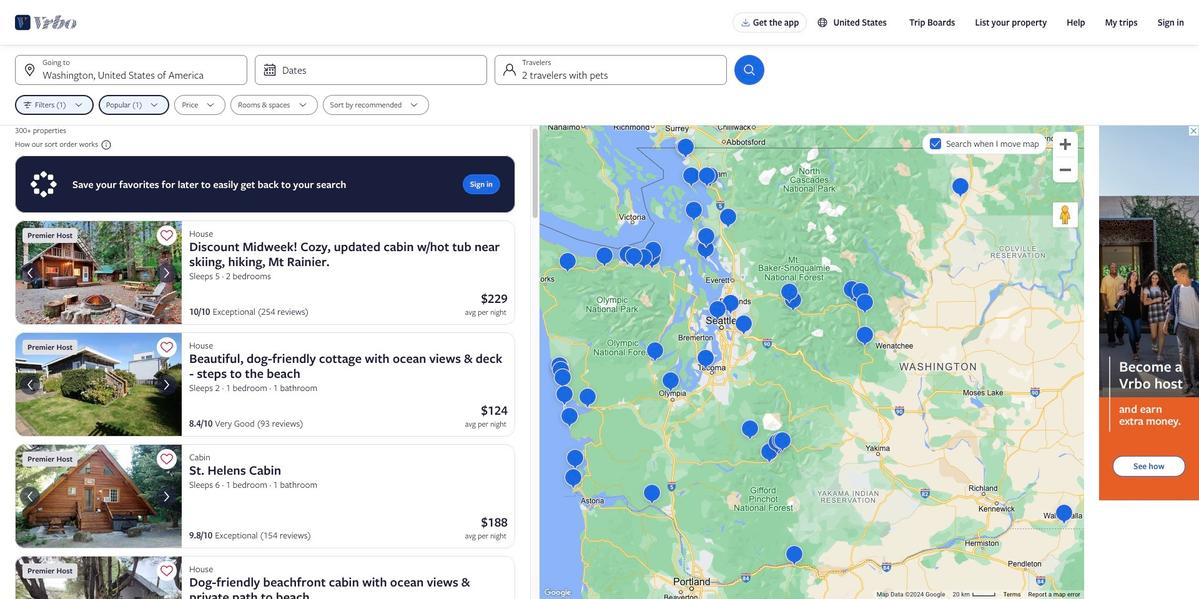 Task type: describe. For each thing, give the bounding box(es) containing it.
show previous image for beautiful, dog-friendly cottage with ocean views & deck - steps to the beach image
[[22, 377, 37, 392]]

download the app button image
[[741, 17, 751, 27]]

image of beautiful, dog-friendly cottage with ocean views & deck - steps to the beach image
[[15, 332, 182, 437]]

image of dog-friendly beachfront cabin with ocean views & private path to beach image
[[15, 556, 182, 599]]

exterior image
[[15, 444, 182, 549]]

vrbo logo image
[[15, 12, 77, 32]]

0 horizontal spatial small image
[[98, 139, 112, 151]]

search image
[[742, 62, 757, 77]]

map region
[[540, 126, 1084, 599]]



Task type: locate. For each thing, give the bounding box(es) containing it.
small image
[[817, 17, 829, 28], [98, 139, 112, 151]]

show previous image for discount midweek! cozy, updated cabin w/hot tub near skiing, hiking, mt rainier. image
[[22, 265, 37, 280]]

google image
[[543, 587, 573, 599]]

1 vertical spatial small image
[[98, 139, 112, 151]]

backyard with fire pit, hot tub, and weber gas grill. laundry hut to the right. image
[[15, 221, 182, 325]]

1 horizontal spatial small image
[[817, 17, 829, 28]]

show next image for st. helens cabin image
[[159, 489, 174, 504]]

0 vertical spatial small image
[[817, 17, 829, 28]]

show next image for beautiful, dog-friendly cottage with ocean views & deck - steps to the beach image
[[159, 377, 174, 392]]

show next image for discount midweek! cozy, updated cabin w/hot tub near skiing, hiking, mt rainier. image
[[159, 265, 174, 280]]

show previous image for st. helens cabin image
[[22, 489, 37, 504]]



Task type: vqa. For each thing, say whether or not it's contained in the screenshot.
GARY to the right
no



